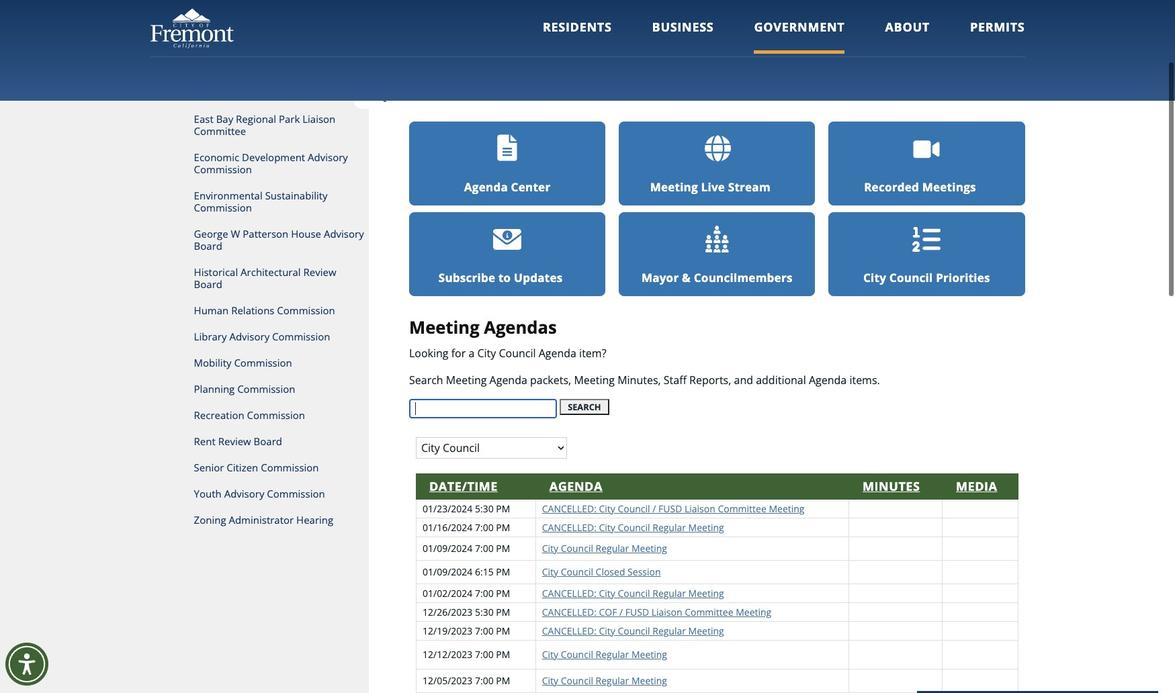Task type: describe. For each thing, give the bounding box(es) containing it.
cancelled: cof / fusd liaison committee meeting link
[[542, 606, 772, 619]]

cancelled: city council regular meeting for 01/16/2024 7:00 pm
[[542, 521, 724, 534]]

recorded meetings link
[[829, 122, 1025, 206]]

agenda inside government » agenda center city council
[[468, 12, 497, 24]]

01/02/2024 7:00 pm
[[423, 587, 510, 600]]

stream
[[729, 179, 771, 195]]

01/09/2024 7:00 pm
[[423, 543, 510, 555]]

5:30 for 01/23/2024
[[475, 503, 494, 515]]

date/time link
[[430, 478, 498, 494]]

city council priorities
[[864, 270, 991, 286]]

font size: link
[[957, 87, 995, 99]]

minutes link
[[863, 478, 921, 494]]

0 horizontal spatial liaison
[[652, 606, 683, 619]]

pm for 01/09/2024 7:00 pm
[[496, 543, 510, 555]]

center inside government » agenda center city council
[[500, 12, 526, 24]]

city inside government » agenda center city council
[[409, 23, 462, 60]]

6:15
[[475, 566, 494, 579]]

recorded
[[865, 179, 920, 195]]

pm for 12/12/2023 7:00 pm
[[496, 649, 510, 661]]

cancelled: city council regular meeting for 12/19/2023 7:00 pm
[[542, 625, 724, 638]]

pm for 01/23/2024 5:30 pm
[[496, 503, 510, 515]]

cancelled: for 01/23/2024 5:30 pm
[[542, 503, 597, 515]]

7:00 for 01/02/2024
[[475, 587, 494, 600]]

minutes,
[[618, 373, 661, 388]]

about
[[886, 19, 930, 35]]

loading ...
[[554, 257, 622, 275]]

council inside "link"
[[890, 270, 933, 286]]

minutes
[[863, 478, 921, 494]]

reports,
[[690, 373, 732, 388]]

city council regular meeting for 12/05/2023 7:00 pm
[[542, 675, 667, 688]]

mayor & councilmembers
[[642, 270, 793, 286]]

city council regular meeting for 12/12/2023 7:00 pm
[[542, 649, 667, 661]]

staff
[[664, 373, 687, 388]]

cof
[[599, 606, 617, 619]]

...
[[610, 257, 622, 275]]

12/19/2023 7:00 pm
[[423, 625, 510, 638]]

+ link
[[1000, 86, 1015, 98]]

government » agenda center city council
[[409, 12, 568, 60]]

packets,
[[530, 373, 572, 388]]

01/23/2024
[[423, 503, 473, 515]]

0 vertical spatial liaison
[[685, 503, 716, 515]]

pm for 01/16/2024 7:00 pm
[[496, 521, 510, 534]]

item?
[[580, 346, 607, 361]]

01/16/2024
[[423, 521, 473, 534]]

cancelled: city council regular meeting for 01/02/2024 7:00 pm
[[542, 587, 724, 600]]

recorded meetings
[[865, 179, 977, 195]]

cancelled: city council / fusd liaison committee meeting link
[[542, 503, 805, 515]]

agenda center
[[464, 179, 551, 195]]

city council closed session link
[[542, 566, 661, 579]]

1 vertical spatial center
[[511, 179, 551, 195]]

council inside government » agenda center city council
[[469, 23, 568, 60]]

search meeting agenda packets, meeting minutes, staff reports, and additional agenda items.
[[409, 373, 880, 388]]

meeting agendas looking for a city council agenda item?
[[409, 316, 607, 361]]

1 horizontal spatial government link
[[755, 19, 845, 54]]

size:
[[977, 87, 995, 99]]

font
[[957, 87, 975, 99]]

meeting live stream link
[[619, 122, 816, 206]]

feedback link
[[894, 86, 946, 98]]

a
[[469, 346, 475, 361]]

councilmembers
[[694, 270, 793, 286]]

permits link
[[971, 19, 1025, 54]]

0 vertical spatial committee
[[718, 503, 767, 515]]

business link
[[652, 19, 714, 54]]

Search text field
[[354, 73, 822, 102]]

updates
[[514, 270, 563, 286]]

closed
[[596, 566, 625, 579]]

ordered list image
[[913, 227, 941, 252]]

7:00 for 01/16/2024
[[475, 521, 494, 534]]

media link
[[957, 478, 998, 494]]

7:00 for 01/09/2024
[[475, 543, 494, 555]]

7:00 for 12/05/2023
[[475, 675, 494, 688]]

pm for 01/09/2024 6:15 pm
[[496, 566, 510, 579]]

feedback
[[908, 86, 946, 98]]

1 vertical spatial committee
[[685, 606, 734, 619]]

city council regular meeting link for 01/09/2024 7:00 pm
[[542, 543, 667, 555]]

looking
[[409, 346, 449, 361]]

+
[[1010, 86, 1015, 98]]

01/02/2024
[[423, 587, 473, 600]]

12/12/2023
[[423, 649, 473, 661]]

globe image
[[703, 135, 732, 163]]

subscribe
[[439, 270, 496, 286]]

residents link
[[543, 19, 612, 54]]

loading
[[554, 257, 607, 275]]

and
[[734, 373, 754, 388]]

1 vertical spatial /
[[620, 606, 623, 619]]

residents
[[543, 19, 612, 35]]

a leader with six people underneath image
[[703, 225, 732, 254]]

7:00 for 12/12/2023
[[475, 649, 494, 661]]

city council closed session
[[542, 566, 661, 579]]

-
[[1025, 86, 1028, 98]]

subscribe to updates link
[[409, 212, 606, 296]]

file lines image
[[493, 135, 522, 163]]



Task type: vqa. For each thing, say whether or not it's contained in the screenshot.
as
no



Task type: locate. For each thing, give the bounding box(es) containing it.
permits
[[971, 19, 1025, 35]]

date/time
[[430, 478, 498, 494]]

0 vertical spatial city council regular meeting link
[[542, 543, 667, 555]]

subscribe image
[[493, 229, 522, 250]]

cancelled: city council regular meeting link down cancelled: cof / fusd liaison committee meeting link
[[542, 625, 724, 638]]

4 7:00 from the top
[[475, 625, 494, 638]]

agenda link
[[550, 478, 603, 494]]

pm up the 01/16/2024 7:00 pm
[[496, 503, 510, 515]]

center right »
[[500, 12, 526, 24]]

subscribe to updates
[[439, 270, 563, 286]]

for
[[452, 346, 466, 361]]

0 vertical spatial center
[[500, 12, 526, 24]]

media
[[957, 478, 998, 494]]

1 city council regular meeting link from the top
[[542, 543, 667, 555]]

7:00 down 12/19/2023 7:00 pm
[[475, 649, 494, 661]]

items.
[[850, 373, 880, 388]]

2 cancelled: from the top
[[542, 521, 597, 534]]

agenda inside meeting agendas looking for a city council agenda item?
[[539, 346, 577, 361]]

1 vertical spatial city council regular meeting link
[[542, 649, 667, 661]]

12/12/2023 7:00 pm
[[423, 649, 510, 661]]

government link
[[409, 12, 459, 24], [755, 19, 845, 54]]

/
[[653, 503, 656, 515], [620, 606, 623, 619]]

pm up "12/26/2023 5:30 pm"
[[496, 587, 510, 600]]

2 city council regular meeting link from the top
[[542, 649, 667, 661]]

1 vertical spatial cancelled: city council regular meeting
[[542, 587, 724, 600]]

4 cancelled: from the top
[[542, 606, 597, 619]]

city council regular meeting
[[542, 543, 667, 555], [542, 649, 667, 661], [542, 675, 667, 688]]

cancelled: city council regular meeting down cancelled: city council / fusd liaison committee meeting link in the bottom of the page
[[542, 521, 724, 534]]

cancelled: city council regular meeting
[[542, 521, 724, 534], [542, 587, 724, 600], [542, 625, 724, 638]]

2 7:00 from the top
[[475, 543, 494, 555]]

9 pm from the top
[[496, 675, 510, 688]]

3 cancelled: from the top
[[542, 587, 597, 600]]

1 vertical spatial 01/09/2024
[[423, 566, 473, 579]]

city
[[409, 23, 462, 60], [864, 270, 887, 286], [478, 346, 496, 361], [599, 503, 616, 515], [599, 521, 616, 534], [542, 543, 559, 555], [542, 566, 559, 579], [599, 587, 616, 600], [599, 625, 616, 638], [542, 649, 559, 661], [542, 675, 559, 688]]

2 vertical spatial cancelled: city council regular meeting link
[[542, 625, 724, 638]]

7:00 up 6:15
[[475, 543, 494, 555]]

1 horizontal spatial government
[[755, 19, 845, 35]]

0 vertical spatial search
[[409, 373, 443, 388]]

city council regular meeting link for 12/05/2023 7:00 pm
[[542, 675, 667, 688]]

5:30 for 12/26/2023
[[475, 606, 494, 619]]

live
[[701, 179, 725, 195]]

city council regular meeting link for 12/12/2023 7:00 pm
[[542, 649, 667, 661]]

2 city council regular meeting from the top
[[542, 649, 667, 661]]

cancelled: city council regular meeting link for 12/19/2023 7:00 pm
[[542, 625, 724, 638]]

pm for 12/26/2023 5:30 pm
[[496, 606, 510, 619]]

1 city council regular meeting from the top
[[542, 543, 667, 555]]

cancelled: city council regular meeting link down cancelled: city council / fusd liaison committee meeting link in the bottom of the page
[[542, 521, 724, 534]]

5 pm from the top
[[496, 587, 510, 600]]

cancelled: city council regular meeting link
[[542, 521, 724, 534], [542, 587, 724, 600], [542, 625, 724, 638]]

cancelled: for 12/19/2023 7:00 pm
[[542, 625, 597, 638]]

&
[[682, 270, 691, 286]]

1 cancelled: from the top
[[542, 503, 597, 515]]

liaison
[[685, 503, 716, 515], [652, 606, 683, 619]]

12/19/2023
[[423, 625, 473, 638]]

0 horizontal spatial /
[[620, 606, 623, 619]]

mayor & councilmembers link
[[619, 212, 816, 296]]

council
[[469, 23, 568, 60], [890, 270, 933, 286], [499, 346, 536, 361], [618, 503, 650, 515], [618, 521, 650, 534], [561, 543, 594, 555], [561, 566, 594, 579], [618, 587, 650, 600], [618, 625, 650, 638], [561, 649, 594, 661], [561, 675, 594, 688]]

committee
[[718, 503, 767, 515], [685, 606, 734, 619]]

»
[[461, 12, 465, 24]]

city inside "link"
[[864, 270, 887, 286]]

5:30 up the 01/16/2024 7:00 pm
[[475, 503, 494, 515]]

4 pm from the top
[[496, 566, 510, 579]]

0 horizontal spatial government
[[409, 12, 459, 24]]

/ right cof
[[620, 606, 623, 619]]

government for government » agenda center city council
[[409, 12, 459, 24]]

01/09/2024 6:15 pm
[[423, 566, 510, 579]]

business
[[652, 19, 714, 35]]

01/16/2024 7:00 pm
[[423, 521, 510, 534]]

0 vertical spatial cancelled: city council regular meeting link
[[542, 521, 724, 534]]

1 vertical spatial cancelled: city council regular meeting link
[[542, 587, 724, 600]]

pm right 6:15
[[496, 566, 510, 579]]

additional
[[756, 373, 806, 388]]

font size:
[[957, 87, 995, 99]]

0 horizontal spatial fusd
[[626, 606, 649, 619]]

1 01/09/2024 from the top
[[423, 543, 473, 555]]

stay connected image
[[918, 690, 1158, 694]]

3 city council regular meeting link from the top
[[542, 675, 667, 688]]

regular
[[653, 521, 686, 534], [596, 543, 629, 555], [653, 587, 686, 600], [653, 625, 686, 638], [596, 649, 629, 661], [596, 675, 629, 688]]

0 vertical spatial city council regular meeting
[[542, 543, 667, 555]]

8 pm from the top
[[496, 649, 510, 661]]

about link
[[886, 19, 930, 54]]

search down looking in the left of the page
[[409, 373, 443, 388]]

meeting
[[650, 179, 698, 195], [409, 316, 480, 339], [446, 373, 487, 388], [574, 373, 615, 388], [769, 503, 805, 515], [689, 521, 724, 534], [632, 543, 667, 555], [689, 587, 724, 600], [736, 606, 772, 619], [689, 625, 724, 638], [632, 649, 667, 661], [632, 675, 667, 688]]

1 horizontal spatial search
[[568, 401, 601, 413]]

7:00 down 12/12/2023 7:00 pm
[[475, 675, 494, 688]]

cancelled: cof / fusd liaison committee meeting
[[542, 606, 772, 619]]

2 pm from the top
[[496, 521, 510, 534]]

1 vertical spatial agenda center link
[[409, 122, 606, 206]]

1 5:30 from the top
[[475, 503, 494, 515]]

session
[[628, 566, 661, 579]]

meeting inside meeting agendas looking for a city council agenda item?
[[409, 316, 480, 339]]

1 vertical spatial city council regular meeting
[[542, 649, 667, 661]]

0 vertical spatial agenda center link
[[468, 12, 526, 24]]

meetings
[[923, 179, 977, 195]]

video camera image
[[913, 135, 941, 163]]

0 vertical spatial 01/09/2024
[[423, 543, 473, 555]]

government for government
[[755, 19, 845, 35]]

cancelled:
[[542, 503, 597, 515], [542, 521, 597, 534], [542, 587, 597, 600], [542, 606, 597, 619], [542, 625, 597, 638]]

01/09/2024 up 01/02/2024
[[423, 566, 473, 579]]

12/05/2023
[[423, 675, 473, 688]]

cancelled: city council regular meeting link for 01/16/2024 7:00 pm
[[542, 521, 724, 534]]

0 vertical spatial /
[[653, 503, 656, 515]]

0 vertical spatial fusd
[[659, 503, 682, 515]]

1 vertical spatial liaison
[[652, 606, 683, 619]]

1 vertical spatial search
[[568, 401, 601, 413]]

7:00 down 6:15
[[475, 587, 494, 600]]

2 cancelled: city council regular meeting from the top
[[542, 587, 724, 600]]

council inside meeting agendas looking for a city council agenda item?
[[499, 346, 536, 361]]

city council priorities link
[[829, 212, 1025, 296]]

12/05/2023 7:00 pm
[[423, 675, 510, 688]]

search
[[409, 373, 443, 388], [568, 401, 601, 413]]

cancelled: city council regular meeting link down the session
[[542, 587, 724, 600]]

pm down 12/12/2023 7:00 pm
[[496, 675, 510, 688]]

01/09/2024
[[423, 543, 473, 555], [423, 566, 473, 579]]

5:30
[[475, 503, 494, 515], [475, 606, 494, 619]]

2 vertical spatial cancelled: city council regular meeting
[[542, 625, 724, 638]]

- link
[[1015, 86, 1028, 98]]

6 pm from the top
[[496, 606, 510, 619]]

city inside meeting agendas looking for a city council agenda item?
[[478, 346, 496, 361]]

pm down 12/19/2023 7:00 pm
[[496, 649, 510, 661]]

3 7:00 from the top
[[475, 587, 494, 600]]

01/23/2024 5:30 pm
[[423, 503, 510, 515]]

center down file lines icon
[[511, 179, 551, 195]]

01/09/2024 for 01/09/2024 6:15 pm
[[423, 566, 473, 579]]

pm down 01/23/2024 5:30 pm
[[496, 521, 510, 534]]

government inside government » agenda center city council
[[409, 12, 459, 24]]

center
[[500, 12, 526, 24], [511, 179, 551, 195]]

pm for 12/05/2023 7:00 pm
[[496, 675, 510, 688]]

2 5:30 from the top
[[475, 606, 494, 619]]

3 cancelled: city council regular meeting link from the top
[[542, 625, 724, 638]]

7:00 down 01/23/2024 5:30 pm
[[475, 521, 494, 534]]

city council regular meeting for 01/09/2024 7:00 pm
[[542, 543, 667, 555]]

pm down "12/26/2023 5:30 pm"
[[496, 625, 510, 638]]

cancelled: city council regular meeting down cancelled: cof / fusd liaison committee meeting link
[[542, 625, 724, 638]]

/ up the session
[[653, 503, 656, 515]]

7:00 down "12/26/2023 5:30 pm"
[[475, 625, 494, 638]]

2 cancelled: city council regular meeting link from the top
[[542, 587, 724, 600]]

agendas
[[484, 316, 557, 339]]

pm down the 01/16/2024 7:00 pm
[[496, 543, 510, 555]]

cancelled: city council / fusd liaison committee meeting
[[542, 503, 805, 515]]

01/09/2024 down the 01/16/2024
[[423, 543, 473, 555]]

0 vertical spatial 5:30
[[475, 503, 494, 515]]

1 cancelled: city council regular meeting from the top
[[542, 521, 724, 534]]

1 7:00 from the top
[[475, 521, 494, 534]]

pm down 01/02/2024 7:00 pm
[[496, 606, 510, 619]]

1 vertical spatial fusd
[[626, 606, 649, 619]]

0 vertical spatial cancelled: city council regular meeting
[[542, 521, 724, 534]]

3 city council regular meeting from the top
[[542, 675, 667, 688]]

12/26/2023
[[423, 606, 473, 619]]

to
[[499, 270, 511, 286]]

1 horizontal spatial liaison
[[685, 503, 716, 515]]

7 pm from the top
[[496, 625, 510, 638]]

search for search meeting agenda packets, meeting minutes, staff reports, and additional agenda items.
[[409, 373, 443, 388]]

priorities
[[936, 270, 991, 286]]

6 7:00 from the top
[[475, 675, 494, 688]]

12/26/2023 5:30 pm
[[423, 606, 510, 619]]

1 horizontal spatial fusd
[[659, 503, 682, 515]]

fusd
[[659, 503, 682, 515], [626, 606, 649, 619]]

1 cancelled: city council regular meeting link from the top
[[542, 521, 724, 534]]

mayor
[[642, 270, 679, 286]]

cancelled: city council regular meeting link for 01/02/2024 7:00 pm
[[542, 587, 724, 600]]

5:30 down 01/02/2024 7:00 pm
[[475, 606, 494, 619]]

agenda
[[468, 12, 497, 24], [464, 179, 508, 195], [539, 346, 577, 361], [490, 373, 528, 388], [809, 373, 847, 388], [550, 478, 603, 494]]

0 horizontal spatial government link
[[409, 12, 459, 24]]

7:00 for 12/19/2023
[[475, 625, 494, 638]]

5 7:00 from the top
[[475, 649, 494, 661]]

01/09/2024 for 01/09/2024 7:00 pm
[[423, 543, 473, 555]]

2 01/09/2024 from the top
[[423, 566, 473, 579]]

1 horizontal spatial /
[[653, 503, 656, 515]]

1 pm from the top
[[496, 503, 510, 515]]

pm for 01/02/2024 7:00 pm
[[496, 587, 510, 600]]

cancelled: for 01/02/2024 7:00 pm
[[542, 587, 597, 600]]

None text field
[[409, 399, 557, 418]]

cancelled: for 12/26/2023 5:30 pm
[[542, 606, 597, 619]]

cancelled: for 01/16/2024 7:00 pm
[[542, 521, 597, 534]]

meeting live stream
[[650, 179, 771, 195]]

search inside button
[[568, 401, 601, 413]]

search for search
[[568, 401, 601, 413]]

search button
[[560, 399, 609, 415]]

0 horizontal spatial search
[[409, 373, 443, 388]]

cancelled: city council regular meeting down the session
[[542, 587, 724, 600]]

2 vertical spatial city council regular meeting
[[542, 675, 667, 688]]

pm for 12/19/2023 7:00 pm
[[496, 625, 510, 638]]

1 vertical spatial 5:30
[[475, 606, 494, 619]]

5 cancelled: from the top
[[542, 625, 597, 638]]

city council regular meeting link
[[542, 543, 667, 555], [542, 649, 667, 661], [542, 675, 667, 688]]

3 pm from the top
[[496, 543, 510, 555]]

search down packets,
[[568, 401, 601, 413]]

2 vertical spatial city council regular meeting link
[[542, 675, 667, 688]]

3 cancelled: city council regular meeting from the top
[[542, 625, 724, 638]]



